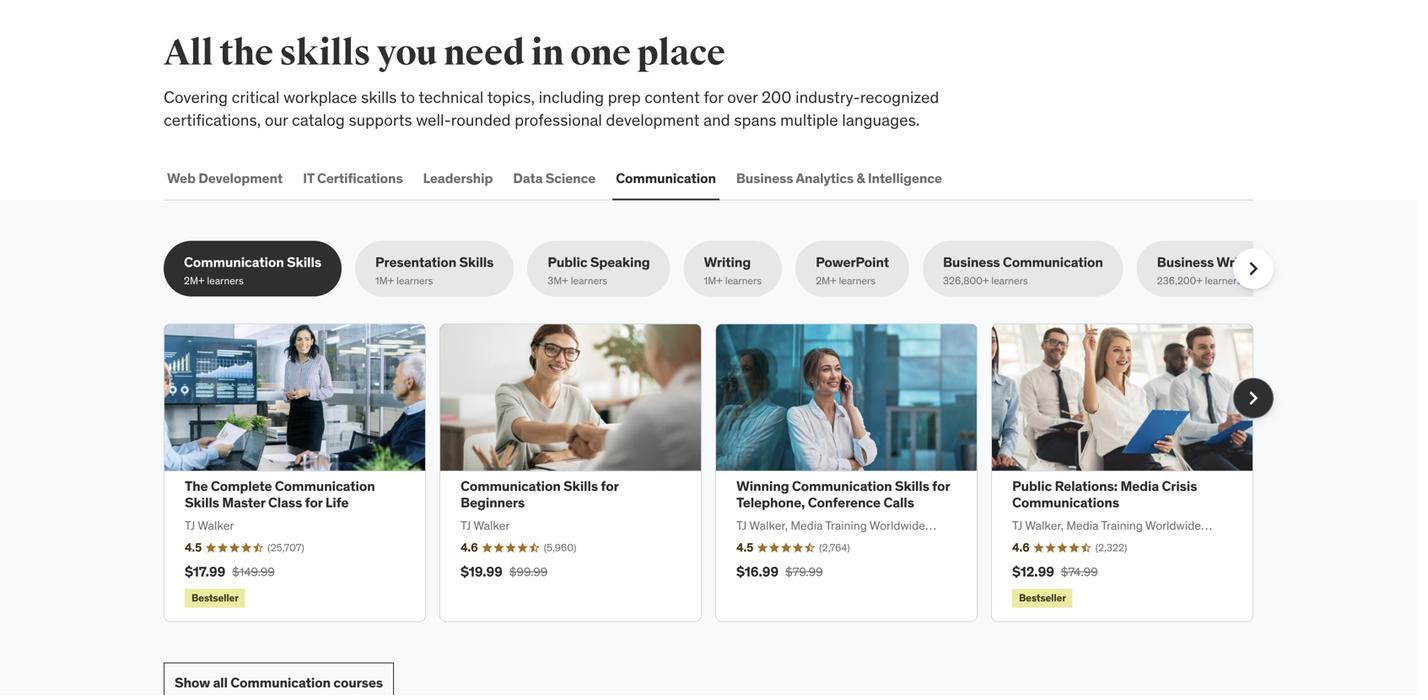 Task type: locate. For each thing, give the bounding box(es) containing it.
winning communication skills for telephone, conference calls
[[736, 478, 950, 511]]

learners inside communication skills 2m+ learners
[[207, 274, 244, 287]]

learners inside business writing 236,200+ learners
[[1205, 274, 1242, 287]]

0 vertical spatial skills
[[280, 31, 371, 75]]

0 horizontal spatial business
[[736, 169, 793, 187]]

learners inside writing 1m+ learners
[[725, 274, 762, 287]]

complete
[[211, 478, 272, 495]]

communication button
[[613, 158, 719, 199]]

2 learners from the left
[[396, 274, 433, 287]]

public inside public relations: media crisis communications
[[1012, 478, 1052, 495]]

show
[[175, 674, 210, 691]]

learners inside public speaking 3m+ learners
[[571, 274, 608, 287]]

learners for business communication
[[991, 274, 1028, 287]]

life
[[325, 494, 349, 511]]

business analytics & intelligence
[[736, 169, 942, 187]]

workplace
[[284, 87, 357, 107]]

powerpoint
[[816, 253, 889, 271]]

skills up supports at top
[[361, 87, 397, 107]]

business
[[736, 169, 793, 187], [943, 253, 1000, 271], [1157, 253, 1214, 271]]

data
[[513, 169, 543, 187]]

business up 326,800+
[[943, 253, 1000, 271]]

intelligence
[[868, 169, 942, 187]]

4 learners from the left
[[725, 274, 762, 287]]

all the skills you need in one place
[[164, 31, 725, 75]]

writing inside writing 1m+ learners
[[704, 253, 751, 271]]

1 next image from the top
[[1240, 255, 1267, 282]]

2 1m+ from the left
[[704, 274, 723, 287]]

writing
[[704, 253, 751, 271], [1217, 253, 1264, 271]]

skills inside presentation skills 1m+ learners
[[459, 253, 494, 271]]

in
[[531, 31, 564, 75]]

business inside 'business analytics & intelligence' button
[[736, 169, 793, 187]]

0 vertical spatial public
[[548, 253, 587, 271]]

learners for business writing
[[1205, 274, 1242, 287]]

1 horizontal spatial writing
[[1217, 253, 1264, 271]]

1 vertical spatial next image
[[1240, 385, 1267, 412]]

learners for communication skills
[[207, 274, 244, 287]]

0 horizontal spatial public
[[548, 253, 587, 271]]

0 vertical spatial next image
[[1240, 255, 1267, 282]]

learners
[[207, 274, 244, 287], [396, 274, 433, 287], [571, 274, 608, 287], [725, 274, 762, 287], [839, 274, 876, 287], [991, 274, 1028, 287], [1205, 274, 1242, 287]]

&
[[857, 169, 865, 187]]

0 horizontal spatial 2m+
[[184, 274, 205, 287]]

next image inside carousel element
[[1240, 385, 1267, 412]]

skills
[[287, 253, 321, 271], [459, 253, 494, 271], [564, 478, 598, 495], [895, 478, 929, 495], [185, 494, 219, 511]]

business inside business writing 236,200+ learners
[[1157, 253, 1214, 271]]

crisis
[[1162, 478, 1197, 495]]

business up 236,200+
[[1157, 253, 1214, 271]]

media
[[1121, 478, 1159, 495]]

public for public relations: media crisis communications
[[1012, 478, 1052, 495]]

next image for carousel element
[[1240, 385, 1267, 412]]

winning
[[736, 478, 789, 495]]

certifications,
[[164, 109, 261, 130]]

industry-
[[796, 87, 860, 107]]

1 2m+ from the left
[[184, 274, 205, 287]]

leadership button
[[420, 158, 496, 199]]

skills inside winning communication skills for telephone, conference calls
[[895, 478, 929, 495]]

learners inside business communication 326,800+ learners
[[991, 274, 1028, 287]]

2m+ inside powerpoint 2m+ learners
[[816, 274, 836, 287]]

1m+
[[375, 274, 394, 287], [704, 274, 723, 287]]

for inside communication skills for beginners
[[601, 478, 619, 495]]

multiple
[[780, 109, 838, 130]]

3 learners from the left
[[571, 274, 608, 287]]

next image inside topic filters element
[[1240, 255, 1267, 282]]

presentation
[[375, 253, 456, 271]]

1 vertical spatial skills
[[361, 87, 397, 107]]

the complete communication skills master class for life
[[185, 478, 375, 511]]

326,800+
[[943, 274, 989, 287]]

conference
[[808, 494, 881, 511]]

it certifications
[[303, 169, 403, 187]]

public relations: media crisis communications
[[1012, 478, 1197, 511]]

professional
[[515, 109, 602, 130]]

telephone,
[[736, 494, 805, 511]]

business for business analytics & intelligence
[[736, 169, 793, 187]]

topics,
[[487, 87, 535, 107]]

business down spans
[[736, 169, 793, 187]]

2 2m+ from the left
[[816, 274, 836, 287]]

public
[[548, 253, 587, 271], [1012, 478, 1052, 495]]

2 horizontal spatial business
[[1157, 253, 1214, 271]]

development
[[198, 169, 283, 187]]

public inside public speaking 3m+ learners
[[548, 253, 587, 271]]

5 learners from the left
[[839, 274, 876, 287]]

learners for public speaking
[[571, 274, 608, 287]]

business inside business communication 326,800+ learners
[[943, 253, 1000, 271]]

web development
[[167, 169, 283, 187]]

powerpoint 2m+ learners
[[816, 253, 889, 287]]

skills up workplace
[[280, 31, 371, 75]]

learners inside powerpoint 2m+ learners
[[839, 274, 876, 287]]

2m+
[[184, 274, 205, 287], [816, 274, 836, 287]]

skills
[[280, 31, 371, 75], [361, 87, 397, 107]]

place
[[637, 31, 725, 75]]

next image
[[1240, 255, 1267, 282], [1240, 385, 1267, 412]]

1 horizontal spatial business
[[943, 253, 1000, 271]]

courses
[[333, 674, 383, 691]]

7 learners from the left
[[1205, 274, 1242, 287]]

master
[[222, 494, 265, 511]]

the
[[219, 31, 273, 75]]

business for business communication 326,800+ learners
[[943, 253, 1000, 271]]

0 horizontal spatial writing
[[704, 253, 751, 271]]

1 writing from the left
[[704, 253, 751, 271]]

public up the 3m+
[[548, 253, 587, 271]]

skills inside the complete communication skills master class for life
[[185, 494, 219, 511]]

business for business writing 236,200+ learners
[[1157, 253, 1214, 271]]

calls
[[884, 494, 914, 511]]

0 horizontal spatial 1m+
[[375, 274, 394, 287]]

communication inside button
[[616, 169, 716, 187]]

2 next image from the top
[[1240, 385, 1267, 412]]

communication
[[616, 169, 716, 187], [184, 253, 284, 271], [1003, 253, 1103, 271], [275, 478, 375, 495], [461, 478, 561, 495], [792, 478, 892, 495], [230, 674, 331, 691]]

beginners
[[461, 494, 525, 511]]

learners inside presentation skills 1m+ learners
[[396, 274, 433, 287]]

next image for topic filters element
[[1240, 255, 1267, 282]]

public speaking 3m+ learners
[[548, 253, 650, 287]]

and
[[704, 109, 730, 130]]

for
[[704, 87, 723, 107], [601, 478, 619, 495], [932, 478, 950, 495], [305, 494, 323, 511]]

skills inside communication skills for beginners
[[564, 478, 598, 495]]

spans
[[734, 109, 776, 130]]

skills inside communication skills 2m+ learners
[[287, 253, 321, 271]]

1 horizontal spatial 1m+
[[704, 274, 723, 287]]

speaking
[[590, 253, 650, 271]]

1 learners from the left
[[207, 274, 244, 287]]

science
[[545, 169, 596, 187]]

public for public speaking 3m+ learners
[[548, 253, 587, 271]]

1 1m+ from the left
[[375, 274, 394, 287]]

1 horizontal spatial 2m+
[[816, 274, 836, 287]]

2 writing from the left
[[1217, 253, 1264, 271]]

6 learners from the left
[[991, 274, 1028, 287]]

well-
[[416, 109, 451, 130]]

you
[[377, 31, 437, 75]]

public left 'relations:'
[[1012, 478, 1052, 495]]

communication inside business communication 326,800+ learners
[[1003, 253, 1103, 271]]

1 vertical spatial public
[[1012, 478, 1052, 495]]

for inside winning communication skills for telephone, conference calls
[[932, 478, 950, 495]]

1m+ inside writing 1m+ learners
[[704, 274, 723, 287]]

writing inside business writing 236,200+ learners
[[1217, 253, 1264, 271]]

1 horizontal spatial public
[[1012, 478, 1052, 495]]



Task type: vqa. For each thing, say whether or not it's contained in the screenshot.
SHOW
yes



Task type: describe. For each thing, give the bounding box(es) containing it.
skills for communication skills 2m+ learners
[[287, 253, 321, 271]]

prep
[[608, 87, 641, 107]]

languages.
[[842, 109, 920, 130]]

the
[[185, 478, 208, 495]]

communication skills for beginners
[[461, 478, 619, 511]]

content
[[645, 87, 700, 107]]

communication skills 2m+ learners
[[184, 253, 321, 287]]

communications
[[1012, 494, 1119, 511]]

our
[[265, 109, 288, 130]]

200
[[762, 87, 792, 107]]

web
[[167, 169, 196, 187]]

show all communication courses link
[[164, 663, 394, 695]]

for inside the complete communication skills master class for life
[[305, 494, 323, 511]]

rounded
[[451, 109, 511, 130]]

carousel element
[[164, 323, 1274, 622]]

over
[[727, 87, 758, 107]]

business communication 326,800+ learners
[[943, 253, 1103, 287]]

show all communication courses
[[175, 674, 383, 691]]

including
[[539, 87, 604, 107]]

communication inside communication skills 2m+ learners
[[184, 253, 284, 271]]

for inside covering critical workplace skills to technical topics, including prep content for over 200 industry-recognized certifications, our catalog supports well-rounded professional development and spans multiple languages.
[[704, 87, 723, 107]]

communication inside winning communication skills for telephone, conference calls
[[792, 478, 892, 495]]

it certifications button
[[300, 158, 406, 199]]

to
[[400, 87, 415, 107]]

data science
[[513, 169, 596, 187]]

certifications
[[317, 169, 403, 187]]

public relations: media crisis communications link
[[1012, 478, 1197, 511]]

covering
[[164, 87, 228, 107]]

catalog
[[292, 109, 345, 130]]

all
[[213, 674, 228, 691]]

topic filters element
[[164, 241, 1284, 296]]

business writing 236,200+ learners
[[1157, 253, 1264, 287]]

one
[[570, 31, 631, 75]]

writing 1m+ learners
[[704, 253, 762, 287]]

critical
[[232, 87, 280, 107]]

supports
[[349, 109, 412, 130]]

analytics
[[796, 169, 854, 187]]

web development button
[[164, 158, 286, 199]]

class
[[268, 494, 302, 511]]

development
[[606, 109, 700, 130]]

skills for communication skills for beginners
[[564, 478, 598, 495]]

data science button
[[510, 158, 599, 199]]

communication inside the complete communication skills master class for life
[[275, 478, 375, 495]]

learners for presentation skills
[[396, 274, 433, 287]]

communication inside communication skills for beginners
[[461, 478, 561, 495]]

it
[[303, 169, 314, 187]]

need
[[444, 31, 525, 75]]

communication skills for beginners link
[[461, 478, 619, 511]]

all
[[164, 31, 213, 75]]

the complete communication skills master class for life link
[[185, 478, 375, 511]]

relations:
[[1055, 478, 1118, 495]]

2m+ inside communication skills 2m+ learners
[[184, 274, 205, 287]]

business analytics & intelligence button
[[733, 158, 946, 199]]

3m+
[[548, 274, 568, 287]]

presentation skills 1m+ learners
[[375, 253, 494, 287]]

1m+ inside presentation skills 1m+ learners
[[375, 274, 394, 287]]

covering critical workplace skills to technical topics, including prep content for over 200 industry-recognized certifications, our catalog supports well-rounded professional development and spans multiple languages.
[[164, 87, 939, 130]]

winning communication skills for telephone, conference calls link
[[736, 478, 950, 511]]

leadership
[[423, 169, 493, 187]]

technical
[[419, 87, 484, 107]]

skills inside covering critical workplace skills to technical topics, including prep content for over 200 industry-recognized certifications, our catalog supports well-rounded professional development and spans multiple languages.
[[361, 87, 397, 107]]

236,200+
[[1157, 274, 1203, 287]]

recognized
[[860, 87, 939, 107]]

skills for presentation skills 1m+ learners
[[459, 253, 494, 271]]



